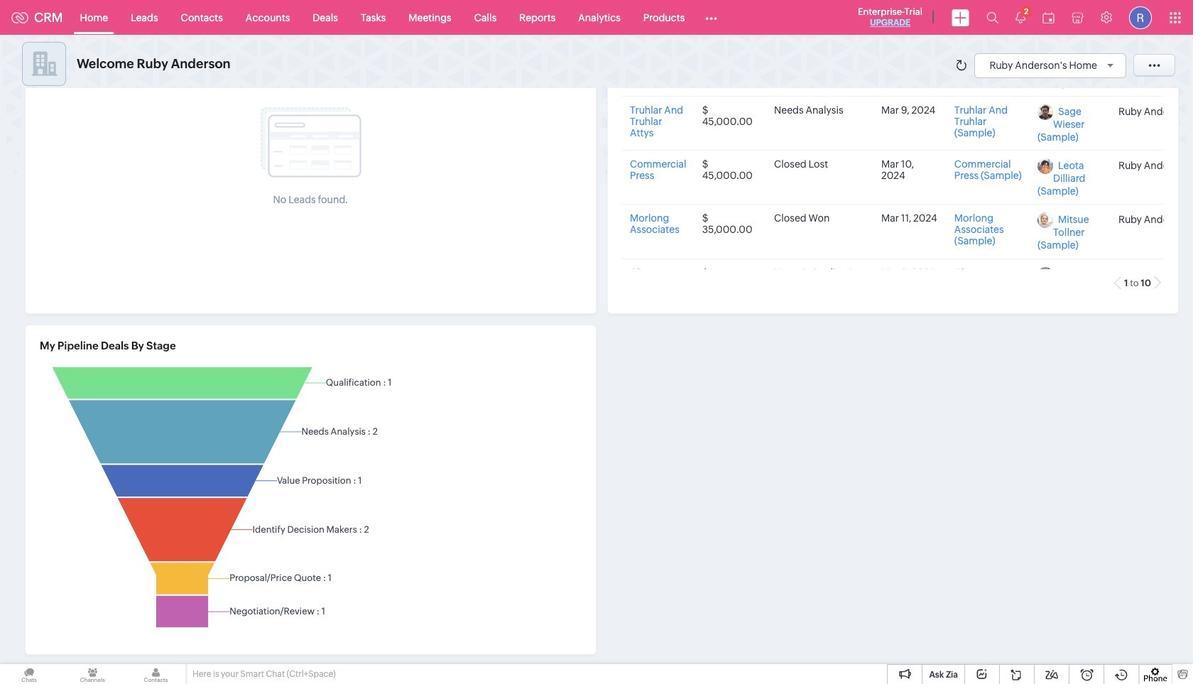 Task type: locate. For each thing, give the bounding box(es) containing it.
calendar image
[[1043, 12, 1055, 23]]

signals element
[[1007, 0, 1034, 35]]

create menu image
[[952, 9, 970, 26]]



Task type: describe. For each thing, give the bounding box(es) containing it.
search image
[[987, 11, 999, 23]]

profile element
[[1121, 0, 1161, 34]]

chats image
[[0, 664, 58, 684]]

profile image
[[1129, 6, 1152, 29]]

logo image
[[11, 12, 28, 23]]

Other Modules field
[[696, 6, 727, 29]]

channels image
[[63, 664, 122, 684]]

create menu element
[[943, 0, 978, 34]]

search element
[[978, 0, 1007, 35]]

contacts image
[[127, 664, 185, 684]]



Task type: vqa. For each thing, say whether or not it's contained in the screenshot.
Contacts image
yes



